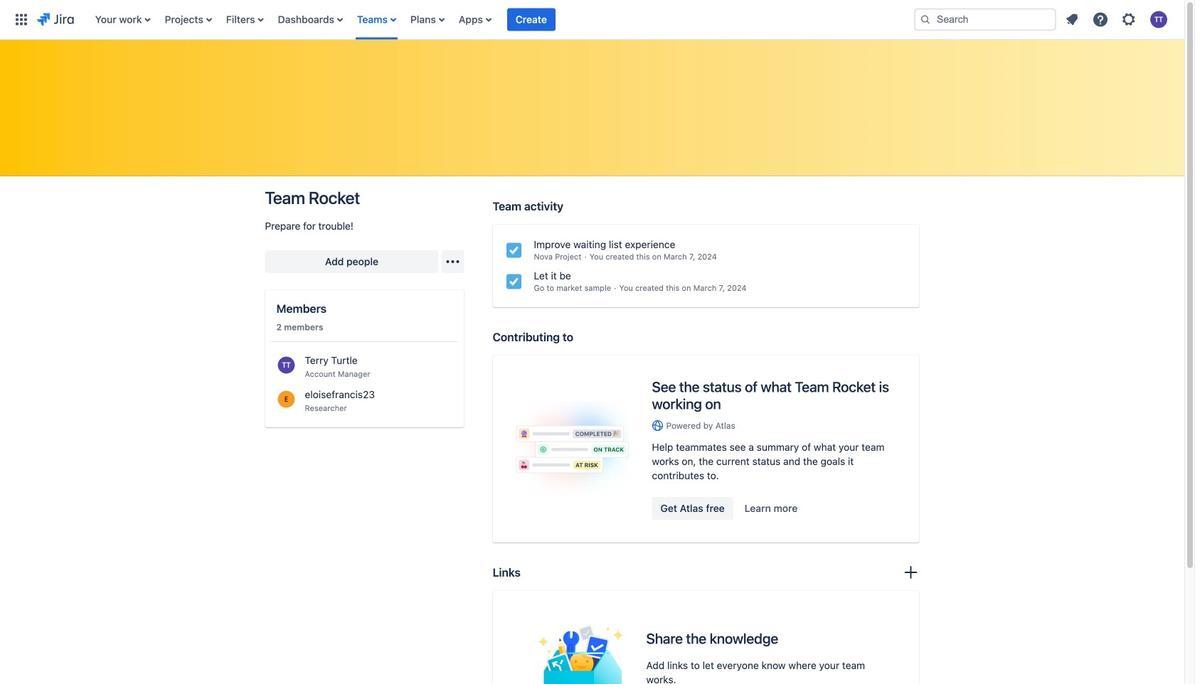 Task type: locate. For each thing, give the bounding box(es) containing it.
jira image
[[37, 11, 74, 28], [37, 11, 74, 28]]

primary element
[[9, 0, 903, 39]]

group
[[652, 498, 806, 520]]

banner
[[0, 0, 1185, 40]]

list
[[88, 0, 903, 39], [1060, 7, 1176, 32]]

list item
[[507, 0, 556, 39]]

actions image
[[444, 253, 461, 270]]

notifications image
[[1064, 11, 1081, 28]]

None search field
[[914, 8, 1057, 31]]



Task type: describe. For each thing, give the bounding box(es) containing it.
Search field
[[914, 8, 1057, 31]]

add link image
[[903, 564, 920, 581]]

settings image
[[1121, 11, 1138, 28]]

atlas image
[[652, 420, 664, 432]]

appswitcher icon image
[[13, 11, 30, 28]]

more information about this user image
[[305, 354, 453, 368]]

search image
[[920, 14, 931, 25]]

0 horizontal spatial list
[[88, 0, 903, 39]]

your profile and settings image
[[1151, 11, 1168, 28]]

1 horizontal spatial list
[[1060, 7, 1176, 32]]

help image
[[1092, 11, 1109, 28]]



Task type: vqa. For each thing, say whether or not it's contained in the screenshot.
TOP
no



